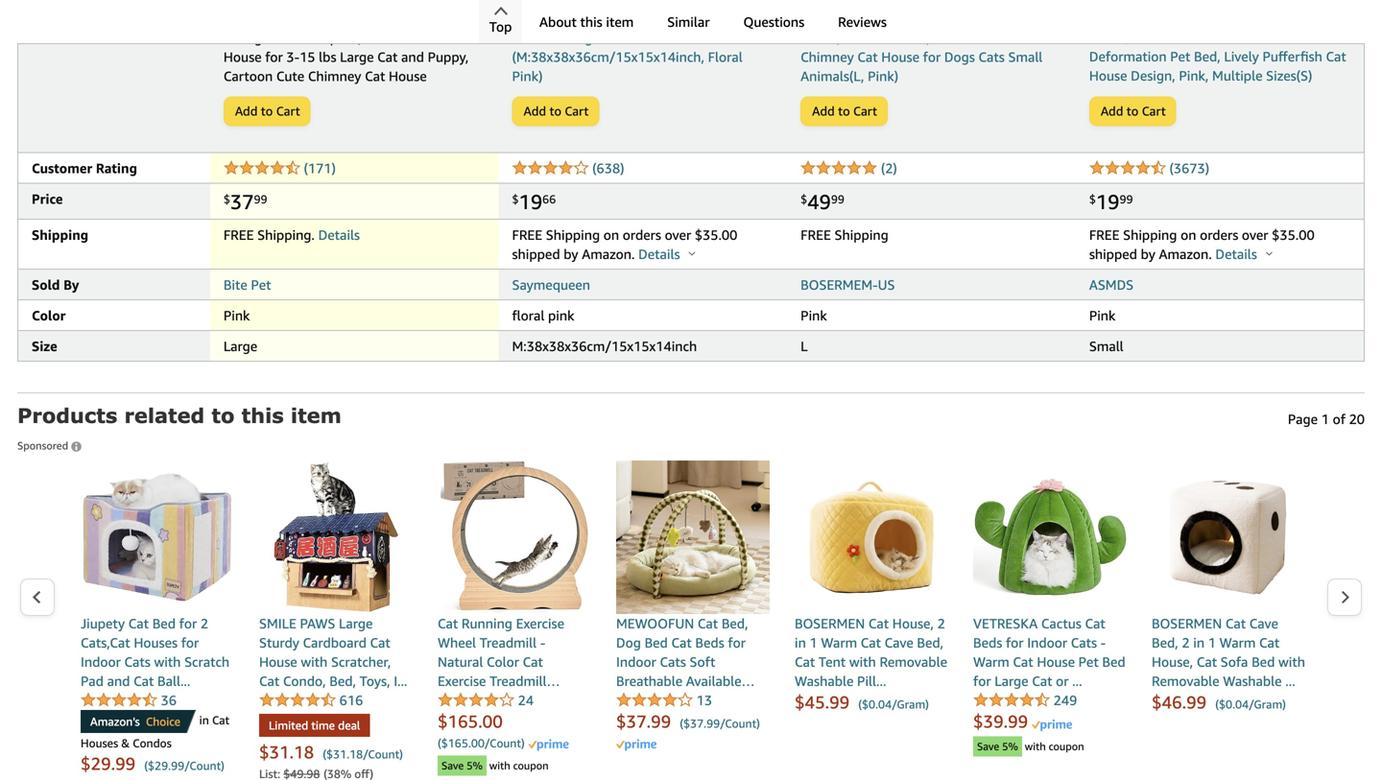 Task type: vqa. For each thing, say whether or not it's contained in the screenshot.


Task type: describe. For each thing, give the bounding box(es) containing it.
nest
[[667, 10, 694, 26]]

or
[[1057, 674, 1069, 689]]

bed, inside bosermen cat cave bed, 2 in 1 warm cat house, cat sofa bed with removable washable ...
[[1152, 635, 1179, 651]]

house inside gigreinc cat princess indoor tent house pet dog cute floral cave nest bed portable dog tents (m:38x38x36cm/15x15x14inch, floral pink)
[[717, 0, 755, 7]]

vetreska cactus cat beds for indoor cats - warm cat house pet bed for large cat or ...
[[974, 616, 1126, 689]]

with inside bosermen cat house, cartoon cat cave bed with removable washable cushion pillow, cute cat tent, warm and soft chimney cat house for dogs cats small animals(l, pink)
[[828, 10, 855, 26]]

tent inside bosermen cat house, 2 in 1 warm cat cave bed, cat tent with removable washable pill...
[[819, 654, 846, 670]]

save for $39.99
[[978, 741, 1000, 753]]

treadmill…
[[490, 674, 560, 689]]

beds inside mewoofun cat bed, dog bed cat beds for indoor cats soft breathable available…
[[696, 635, 725, 651]]

5% for $39.99
[[1003, 741, 1019, 753]]

on for popover image
[[1181, 227, 1197, 243]]

1 inside bosermen cat house, 2 in 1 warm cat cave bed, cat tent with removable washable pill...
[[810, 635, 818, 651]]

to for 3rd add to cart submit from left
[[839, 104, 851, 119]]

soft inside bosermen cat house, cartoon cat cave bed with removable washable cushion pillow, cute cat tent, warm and soft chimney cat house for dogs cats small animals(l, pink)
[[1000, 30, 1026, 46]]

in inside bosermen cat cave bed, 2 in 1 warm cat house, cat sofa bed with removable washable ...
[[1194, 635, 1205, 651]]

l
[[801, 338, 808, 354]]

in inside in cat houses & condos
[[199, 714, 209, 727]]

mewoofun cat bed, dog bed cat beds for indoor cats soft breathable available…
[[617, 616, 755, 689]]

indoor inside the jiupety cat bed for 2 cats,cat houses for indoor cats with scratch pad and cat ball...
[[81, 654, 121, 670]]

washable inside bosermen cat house, cartoon cat cave bed with removable washable cushion pillow, cute cat tent, warm and soft chimney cat house for dogs cats small animals(l, pink)
[[930, 10, 988, 26]]

premium
[[1199, 29, 1255, 45]]

scratch
[[184, 654, 230, 670]]

price
[[32, 191, 63, 207]]

cat inside gigreinc cat princess indoor tent house pet dog cute floral cave nest bed portable dog tents (m:38x38x36cm/15x15x14inch, floral pink)
[[566, 0, 586, 7]]

chimney inside bosermen cat house, cartoon cat cave bed with removable washable cushion pillow, cute cat tent, warm and soft chimney cat house for dogs cats small animals(l, pink)
[[801, 49, 855, 65]]

save 5% with coupon for $165.00
[[442, 760, 549, 773]]

for inside mewoofun cat bed, dog bed cat beds for indoor cats soft breathable available…
[[728, 635, 746, 651]]

$ for $ 37 99
[[224, 192, 230, 206]]

jiupety cat bed for 2 cats,cat houses for indoor cats with scratch pad and cat ball... link
[[81, 461, 234, 691]]

popover image
[[689, 251, 696, 256]]

pink,
[[1180, 68, 1210, 83]]

removable inside bosermen cat house, cartoon cat cave bed with removable washable cushion pillow, cute cat tent, warm and soft chimney cat house for dogs cats small animals(l, pink)
[[858, 10, 926, 26]]

bosermen cat house, cartoon cat cave bed with removable washable cushion pillow, cute cat tent, warm and soft chimney cat house for dogs cats small animals(l, pink) link
[[801, 0, 1063, 86]]

bed inside cat beds for indoor cats - cat bed cave with removable washable cushioned pillow, soft plush premium cotton no deformation pet bed, lively pufferfish cat house design, pink, multiple sizes(s)
[[1274, 0, 1297, 7]]

cave inside cat beds for indoor cats - cat bed cave with removable washable cushioned pillow, soft plush premium cotton no deformation pet bed, lively pufferfish cat house design, pink, multiple sizes(s)
[[1301, 0, 1330, 7]]

warm inside vetreska cactus cat beds for indoor cats - warm cat house pet bed for large cat or ...
[[974, 654, 1010, 670]]

1 add to cart submit from the left
[[225, 97, 310, 125]]

13 link
[[617, 693, 713, 710]]

pet inside vetreska cactus cat beds for indoor cats - warm cat house pet bed for large cat or ...
[[1079, 654, 1099, 670]]

pink up l on the right top of the page
[[801, 308, 828, 324]]

breathable
[[617, 674, 683, 689]]

sold by
[[32, 277, 79, 293]]

house inside vetreska cactus cat beds for indoor cats - warm cat house pet bed for large cat or ...
[[1038, 654, 1076, 670]]

wheel
[[438, 635, 476, 651]]

in inside bosermen cat house, 2 in 1 warm cat cave bed, cat tent with removable washable pill...
[[795, 635, 807, 651]]

amazon. for popover image
[[1160, 246, 1213, 262]]

cave inside bosermen cat cave bed, 2 in 1 warm cat house, cat sofa bed with removable washable ...
[[1250, 616, 1279, 632]]

i...
[[394, 674, 408, 689]]

amazon. for popover icon
[[582, 246, 635, 262]]

cute inside bosermen cat house, cartoon cat cave bed with removable washable cushion pillow, cute cat tent, warm and soft chimney cat house for dogs cats small animals(l, pink)
[[844, 30, 873, 46]]

$ for $ 19 66
[[512, 192, 519, 206]]

warm inside bosermen cat cave bed, 2 in 1 warm cat house, cat sofa bed with removable washable ...
[[1220, 635, 1257, 651]]

customer
[[32, 160, 92, 176]]

washable inside cat beds for indoor cats - cat bed cave with removable washable cushioned pillow, soft plush premium cotton no deformation pet bed, lively pufferfish cat house design, pink, multiple sizes(s)
[[1191, 10, 1250, 26]]

1 free from the left
[[224, 227, 254, 243]]

49
[[808, 190, 832, 214]]

3 shipping from the left
[[835, 227, 889, 243]]

free shipping
[[801, 227, 889, 243]]

pink inside jiupety rabbit cat house for cats, chimney cat house for indoor cats, enough interior space, pink pet animal house for 3-15 lbs large cat and puppy, cartoon cute chimney cat house
[[365, 30, 392, 46]]

sponsored
[[17, 440, 71, 452]]

0 vertical spatial color
[[32, 308, 66, 324]]

bed inside gigreinc cat princess indoor tent house pet dog cute floral cave nest bed portable dog tents (m:38x38x36cm/15x15x14inch, floral pink)
[[698, 10, 721, 26]]

$45.99 ($0.04/gram)
[[795, 692, 930, 713]]

99 for 49
[[832, 192, 845, 206]]

1 vertical spatial exercise
[[438, 674, 486, 689]]

and inside bosermen cat house, cartoon cat cave bed with removable washable cushion pillow, cute cat tent, warm and soft chimney cat house for dogs cats small animals(l, pink)
[[974, 30, 997, 46]]

scratcher,
[[331, 654, 391, 670]]

($165.00/count)
[[438, 737, 525, 750]]

1 horizontal spatial exercise
[[516, 616, 565, 632]]

19 for $ 19 66
[[519, 190, 543, 214]]

page 1 of 20
[[1289, 411, 1366, 427]]

$37.99 ($37.99/count)
[[617, 712, 761, 732]]

details for popover icon
[[639, 246, 684, 262]]

cats inside bosermen cat house, cartoon cat cave bed with removable washable cushion pillow, cute cat tent, warm and soft chimney cat house for dogs cats small animals(l, pink)
[[979, 49, 1005, 65]]

rating
[[96, 160, 137, 176]]

bosermen cat house, 2 in 1 warm cat cave bed, cat tent with removable washable pill... link
[[795, 461, 949, 691]]

products
[[17, 403, 117, 428]]

bed inside bosermen cat house, cartoon cat cave bed with removable washable cushion pillow, cute cat tent, warm and soft chimney cat house for dogs cats small animals(l, pink)
[[801, 10, 824, 26]]

indoor inside vetreska cactus cat beds for indoor cats - warm cat house pet bed for large cat or ...
[[1028, 635, 1068, 651]]

cotton
[[1258, 29, 1300, 45]]

vetreska cactus cat beds for indoor cats - warm cat house pet bed for large cat or small dog, animal cave cat tent kitten bed with removable washable cushion image
[[974, 461, 1127, 615]]

3 cart from the left
[[854, 104, 878, 119]]

to right the related
[[212, 403, 235, 428]]

beds inside vetreska cactus cat beds for indoor cats - warm cat house pet bed for large cat or ...
[[974, 635, 1003, 651]]

pet inside cat beds for indoor cats - cat bed cave with removable washable cushioned pillow, soft plush premium cotton no deformation pet bed, lively pufferfish cat house design, pink, multiple sizes(s)
[[1171, 48, 1191, 64]]

bosermen cat house, 2 in 1 warm cat cave bed, cat tent with removable washable pillow, cosy cute cube cat bed, soft and warm dog bed, cat sofa bed(l, yellow) image
[[795, 461, 949, 615]]

animals(l,
[[801, 68, 865, 84]]

dog inside mewoofun cat bed, dog bed cat beds for indoor cats soft breathable available…
[[617, 635, 641, 651]]

bosermen inside bosermen cat house, cartoon cat cave bed with removable washable cushion pillow, cute cat tent, warm and soft chimney cat house for dogs cats small animals(l, pink)
[[801, 0, 871, 7]]

2 cart from the left
[[565, 104, 589, 119]]

condos
[[133, 737, 172, 750]]

orders for popover icon
[[623, 227, 662, 243]]

($37.99/count)
[[680, 717, 761, 731]]

house down animal
[[389, 68, 427, 84]]

- for cats
[[1241, 0, 1246, 7]]

house up animal
[[401, 0, 439, 7]]

smile
[[259, 616, 297, 632]]

rabbit
[[334, 0, 373, 7]]

36
[[161, 693, 177, 709]]

bite pet link
[[224, 277, 271, 293]]

1 shipping from the left
[[32, 227, 88, 243]]

lively
[[1225, 48, 1260, 64]]

$31.18
[[259, 742, 314, 763]]

19 for $ 19 99
[[1097, 190, 1120, 214]]

house, for removable
[[899, 0, 940, 7]]

house inside smile paws large sturdy cardboard cat house with scratcher, cat condo, bed, toys, i...
[[259, 654, 297, 670]]

tent inside gigreinc cat princess indoor tent house pet dog cute floral cave nest bed portable dog tents (m:38x38x36cm/15x15x14inch, floral pink)
[[686, 0, 713, 7]]

0 vertical spatial chimney
[[257, 10, 310, 26]]

washable inside bosermen cat cave bed, 2 in 1 warm cat house, cat sofa bed with removable washable ...
[[1224, 674, 1283, 689]]

condo,
[[283, 674, 326, 689]]

gigreinc cat princess indoor tent house pet dog cute floral cave nest bed portable dog tents (m:38x38x36cm/15x15x14inch, floral pink)
[[512, 0, 755, 84]]

with inside the jiupety cat bed for 2 cats,cat houses for indoor cats with scratch pad and cat ball...
[[154, 654, 181, 670]]

treadmill
[[480, 635, 537, 651]]

plush
[[1163, 29, 1196, 45]]

cave inside bosermen cat house, 2 in 1 warm cat cave bed, cat tent with removable washable pill...
[[885, 635, 914, 651]]

cute inside gigreinc cat princess indoor tent house pet dog cute floral cave nest bed portable dog tents (m:38x38x36cm/15x15x14inch, floral pink)
[[564, 10, 593, 26]]

cartoon inside jiupety rabbit cat house for cats, chimney cat house for indoor cats, enough interior space, pink pet animal house for 3-15 lbs large cat and puppy, cartoon cute chimney cat house
[[224, 68, 273, 84]]

smile paws large sturdy cardboard cat house with scratcher, cat condo, bed, toys, i...
[[259, 616, 408, 689]]

249
[[1054, 693, 1078, 709]]

bosermem-us link
[[801, 277, 896, 293]]

sold
[[32, 277, 60, 293]]

house down the enough
[[224, 49, 262, 65]]

cats inside the jiupety cat bed for 2 cats,cat houses for indoor cats with scratch pad and cat ball...
[[124, 654, 151, 670]]

sofa
[[1221, 654, 1249, 670]]

($0.04/gram) for $46.99
[[1216, 698, 1287, 712]]

no
[[1304, 29, 1321, 45]]

jiupety for houses
[[81, 616, 125, 632]]

2 for bed,
[[1183, 635, 1190, 651]]

add to cart for 3rd add to cart submit from left
[[813, 104, 878, 119]]

floral pink
[[512, 308, 575, 324]]

4 add to cart submit from the left
[[1091, 97, 1176, 125]]

$ 19 99
[[1090, 190, 1134, 214]]

limited time deal $31.18 ($31.18/count)
[[259, 719, 403, 763]]

bed, inside cat beds for indoor cats - cat bed cave with removable washable cushioned pillow, soft plush premium cotton no deformation pet bed, lively pufferfish cat house design, pink, multiple sizes(s)
[[1195, 48, 1221, 64]]

soft inside mewoofun cat bed, dog bed cat beds for indoor cats soft breathable available…
[[690, 654, 716, 670]]

cats inside vetreska cactus cat beds for indoor cats - warm cat house pet bed for large cat or ...
[[1072, 635, 1098, 651]]

house down rabbit
[[337, 10, 376, 26]]

pet inside jiupety rabbit cat house for cats, chimney cat house for indoor cats, enough interior space, pink pet animal house for 3-15 lbs large cat and puppy, cartoon cute chimney cat house
[[395, 30, 415, 46]]

2 cats, from the left
[[444, 10, 474, 26]]

gigreinc
[[512, 0, 562, 7]]

$46.99 ($0.04/gram)
[[1152, 692, 1287, 713]]

2 shipping from the left
[[546, 227, 600, 243]]

large inside vetreska cactus cat beds for indoor cats - warm cat house pet bed for large cat or ...
[[995, 674, 1029, 689]]

jiupety cat bed for 2 cats,cat houses for indoor cats with scratch pad and cat ball...
[[81, 616, 230, 689]]

shipped for popover icon
[[512, 246, 560, 262]]

by for popover image
[[1142, 246, 1156, 262]]

toys,
[[360, 674, 390, 689]]

vetreska
[[974, 616, 1038, 632]]

bed inside the jiupety cat bed for 2 cats,cat houses for indoor cats with scratch pad and cat ball...
[[152, 616, 176, 632]]

in cat houses & condos
[[81, 714, 230, 750]]

mewoofun
[[617, 616, 695, 632]]

with inside bosermen cat house, 2 in 1 warm cat cave bed, cat tent with removable washable pill...
[[850, 654, 877, 670]]

gigreinc cat princess indoor tent house pet dog cute floral cave nest bed portable dog tents (m:38x38x36cm/15x15x14inch, floral pink) link
[[512, 0, 774, 86]]

portable
[[512, 30, 565, 46]]

asmds
[[1090, 277, 1134, 293]]

bite
[[224, 277, 248, 293]]

with down $39.99 link
[[1025, 741, 1047, 753]]

pill...
[[858, 674, 887, 689]]

and inside the jiupety cat bed for 2 cats,cat houses for indoor cats with scratch pad and cat ball...
[[107, 674, 130, 689]]

1 horizontal spatial small
[[1090, 338, 1124, 354]]

beds inside cat beds for indoor cats - cat bed cave with removable washable cushioned pillow, soft plush premium cotton no deformation pet bed, lively pufferfish cat house design, pink, multiple sizes(s)
[[1114, 0, 1143, 7]]

pet right bite
[[251, 277, 271, 293]]

similar
[[668, 14, 710, 30]]

$35.00 for popover image
[[1273, 227, 1315, 243]]

1 cats, from the left
[[224, 10, 253, 26]]

cushion
[[992, 10, 1041, 26]]

houses inside in cat houses & condos
[[81, 737, 118, 750]]

by for popover icon
[[564, 246, 579, 262]]

with down the ($165.00/count)
[[490, 760, 511, 773]]

removable inside cat beds for indoor cats - cat bed cave with removable washable cushioned pillow, soft plush premium cotton no deformation pet bed, lively pufferfish cat house design, pink, multiple sizes(s)
[[1120, 10, 1188, 26]]

(m:38x38x36cm/15x15x14inch,
[[512, 49, 705, 65]]

jiupety rabbit cat house for cats, chimney cat house for indoor cats, enough interior space, pink pet animal house for 3-15 lbs large cat and puppy, cartoon cute chimney cat house
[[224, 0, 474, 84]]

2 inside bosermen cat house, 2 in 1 warm cat cave bed, cat tent with removable washable pill...
[[938, 616, 946, 632]]

add for third add to cart submit from right
[[524, 104, 547, 119]]

of
[[1334, 411, 1346, 427]]

about this item
[[540, 14, 634, 30]]

previous image
[[32, 591, 42, 605]]

cat running exercise wheel treadmill - natural color cat exercise treadmill…
[[438, 616, 565, 689]]

pink down asmds
[[1090, 308, 1116, 324]]

... inside bosermen cat cave bed, 2 in 1 warm cat house, cat sofa bed with removable washable ...
[[1286, 674, 1296, 689]]

amazon's
[[90, 715, 140, 729]]

add to cart for third add to cart submit from right
[[524, 104, 589, 119]]

indoor inside mewoofun cat bed, dog bed cat beds for indoor cats soft breathable available…
[[617, 654, 657, 670]]



Task type: locate. For each thing, give the bounding box(es) containing it.
add down deformation
[[1101, 104, 1124, 119]]

1 vertical spatial this
[[242, 403, 284, 428]]

large down bite
[[224, 338, 258, 354]]

house inside bosermen cat house, cartoon cat cave bed with removable washable cushion pillow, cute cat tent, warm and soft chimney cat house for dogs cats small animals(l, pink)
[[882, 49, 920, 65]]

$46.99
[[1152, 692, 1207, 713]]

0 horizontal spatial this
[[242, 403, 284, 428]]

cats right dogs
[[979, 49, 1005, 65]]

0 horizontal spatial 19
[[519, 190, 543, 214]]

3 add to cart submit from the left
[[802, 97, 887, 125]]

0 vertical spatial cute
[[564, 10, 593, 26]]

1 vertical spatial small
[[1090, 338, 1124, 354]]

add for 3rd add to cart submit from left
[[813, 104, 835, 119]]

2 $ from the left
[[512, 192, 519, 206]]

top
[[490, 19, 512, 35]]

$29.99 ($29.99/count)
[[81, 754, 225, 774]]

add down animals(l,
[[813, 104, 835, 119]]

2 horizontal spatial and
[[974, 30, 997, 46]]

cute up animals(l,
[[844, 30, 873, 46]]

with
[[1090, 10, 1117, 26], [828, 10, 855, 26], [154, 654, 181, 670], [301, 654, 328, 670], [850, 654, 877, 670], [1279, 654, 1306, 670], [1025, 741, 1047, 753], [490, 760, 511, 773]]

$ for $ 49 99
[[801, 192, 808, 206]]

coupon for $39.99
[[1049, 741, 1085, 753]]

1 horizontal spatial tent
[[819, 654, 846, 670]]

beds up deformation
[[1114, 0, 1143, 7]]

cats down cats,cat
[[124, 654, 151, 670]]

indoor inside gigreinc cat princess indoor tent house pet dog cute floral cave nest bed portable dog tents (m:38x38x36cm/15x15x14inch, floral pink)
[[643, 0, 683, 7]]

3 free from the left
[[801, 227, 832, 243]]

0 horizontal spatial $35.00
[[695, 227, 738, 243]]

for inside bosermen cat house, cartoon cat cave bed with removable washable cushion pillow, cute cat tent, warm and soft chimney cat house for dogs cats small animals(l, pink)
[[924, 49, 941, 65]]

bed, inside smile paws large sturdy cardboard cat house with scratcher, cat condo, bed, toys, i...
[[330, 674, 356, 689]]

0 vertical spatial save 5% with coupon
[[978, 741, 1085, 753]]

1 pink) from the left
[[512, 68, 543, 84]]

2 horizontal spatial in
[[1194, 635, 1205, 651]]

cactus
[[1042, 616, 1082, 632]]

0 horizontal spatial cute
[[276, 68, 305, 84]]

Add to Cart submit
[[225, 97, 310, 125], [513, 97, 599, 125], [802, 97, 887, 125], [1091, 97, 1176, 125]]

...
[[1073, 674, 1083, 689], [1286, 674, 1296, 689]]

1 vertical spatial house,
[[893, 616, 934, 632]]

save
[[978, 741, 1000, 753], [442, 760, 464, 773]]

details left popover image
[[1216, 246, 1261, 262]]

1 add to cart from the left
[[235, 104, 300, 119]]

1 up $45.99
[[810, 635, 818, 651]]

cats up breathable in the bottom of the page
[[660, 654, 686, 670]]

bosermen for $46.99
[[1152, 616, 1223, 632]]

2
[[201, 616, 208, 632], [938, 616, 946, 632], [1183, 635, 1190, 651]]

0 horizontal spatial shipped
[[512, 246, 560, 262]]

(3673) link
[[1170, 160, 1210, 176]]

to for first add to cart submit from right
[[1127, 104, 1139, 119]]

pillow,
[[1090, 29, 1130, 45], [801, 30, 841, 46]]

1 ... from the left
[[1073, 674, 1083, 689]]

jiupety up 'interior'
[[286, 0, 330, 7]]

3 99 from the left
[[1120, 192, 1134, 206]]

1 by from the left
[[564, 246, 579, 262]]

5% down $39.99 link
[[1003, 741, 1019, 753]]

2 over from the left
[[1243, 227, 1269, 243]]

warm up sofa
[[1220, 635, 1257, 651]]

large down "space,"
[[340, 49, 374, 65]]

bosermen inside bosermen cat cave bed, 2 in 1 warm cat house, cat sofa bed with removable washable ...
[[1152, 616, 1223, 632]]

2 pillow, from the left
[[801, 30, 841, 46]]

cart down 3-
[[276, 104, 300, 119]]

us
[[878, 277, 896, 293]]

1 cart from the left
[[276, 104, 300, 119]]

3 add from the left
[[813, 104, 835, 119]]

0 horizontal spatial by
[[564, 246, 579, 262]]

0 horizontal spatial tent
[[686, 0, 713, 7]]

4 $ from the left
[[1090, 192, 1097, 206]]

pet inside gigreinc cat princess indoor tent house pet dog cute floral cave nest bed portable dog tents (m:38x38x36cm/15x15x14inch, floral pink)
[[512, 10, 533, 26]]

cart down design, at top right
[[1143, 104, 1167, 119]]

pink) down portable
[[512, 68, 543, 84]]

0 horizontal spatial coupon
[[513, 760, 549, 773]]

2 ... from the left
[[1286, 674, 1296, 689]]

running
[[462, 616, 513, 632]]

jiupety cat bed for 2 cats,cat houses for indoor cats with scratch pad and cat ball toy, foldable cat condo/kitten bed,large cat cave cube for hideaway,cute rainbow cat beds,17in pink image
[[81, 461, 234, 615]]

15
[[300, 49, 315, 65]]

with inside cat beds for indoor cats - cat bed cave with removable washable cushioned pillow, soft plush premium cotton no deformation pet bed, lively pufferfish cat house design, pink, multiple sizes(s)
[[1090, 10, 1117, 26]]

$35.00 for popover icon
[[695, 227, 738, 243]]

beds
[[1114, 0, 1143, 7], [696, 635, 725, 651], [974, 635, 1003, 651]]

4 add from the left
[[1101, 104, 1124, 119]]

add for first add to cart submit from right
[[1101, 104, 1124, 119]]

indoor down cactus
[[1028, 635, 1068, 651]]

with up pill...
[[850, 654, 877, 670]]

99 inside $ 49 99
[[832, 192, 845, 206]]

pink) right animals(l,
[[868, 68, 899, 84]]

coupon for $165.00
[[513, 760, 549, 773]]

cart down animals(l,
[[854, 104, 878, 119]]

bed inside bosermen cat cave bed, 2 in 1 warm cat house, cat sofa bed with removable washable ...
[[1252, 654, 1276, 670]]

pink down bite
[[224, 308, 250, 324]]

bosermen cat house, cartoon cat cave bed with removable washable cushion pillow, cute cat tent, warm and soft chimney cat house for dogs cats small animals(l, pink)
[[801, 0, 1049, 84]]

cartoon up cushion
[[944, 0, 993, 7]]

free shipping. details
[[224, 227, 360, 243]]

with up ball...
[[154, 654, 181, 670]]

warm up pill...
[[821, 635, 858, 651]]

2 amazon. from the left
[[1160, 246, 1213, 262]]

0 vertical spatial floral
[[596, 10, 631, 26]]

house up or
[[1038, 654, 1076, 670]]

bosermem-
[[801, 277, 878, 293]]

0 horizontal spatial details button
[[639, 246, 696, 262]]

house, for cave
[[893, 616, 934, 632]]

to down portable
[[550, 104, 562, 119]]

0 horizontal spatial ...
[[1073, 674, 1083, 689]]

0 horizontal spatial color
[[32, 308, 66, 324]]

chimney
[[257, 10, 310, 26], [801, 49, 855, 65], [308, 68, 362, 84]]

4 free from the left
[[1090, 227, 1120, 243]]

dog down mewoofun
[[617, 635, 641, 651]]

indoor up animal
[[400, 10, 441, 26]]

tent up $45.99
[[819, 654, 846, 670]]

bed, up $46.99 at the bottom right
[[1152, 635, 1179, 651]]

cave inside bosermen cat house, cartoon cat cave bed with removable washable cushion pillow, cute cat tent, warm and soft chimney cat house for dogs cats small animals(l, pink)
[[1021, 0, 1049, 7]]

2 vertical spatial cute
[[276, 68, 305, 84]]

0 horizontal spatial floral
[[596, 10, 631, 26]]

shipping down $ 19 99 on the top right
[[1124, 227, 1178, 243]]

$ up free shipping
[[801, 192, 808, 206]]

warm inside bosermen cat house, 2 in 1 warm cat cave bed, cat tent with removable washable pill...
[[821, 635, 858, 651]]

cat beds for indoor cats - cat bed cave with removable washable cushioned pillow, soft plush premium cotton no deformation pet bed, lively pufferfish cat house design, pink, multiple sizes(s) link
[[1090, 0, 1351, 85]]

$ up asmds
[[1090, 192, 1097, 206]]

sponsored link
[[17, 430, 82, 454]]

over up popover image
[[1243, 227, 1269, 243]]

2 on from the left
[[1181, 227, 1197, 243]]

dog left tents
[[568, 30, 593, 46]]

indoor down cats,cat
[[81, 654, 121, 670]]

small inside bosermen cat house, cartoon cat cave bed with removable washable cushion pillow, cute cat tent, warm and soft chimney cat house for dogs cats small animals(l, pink)
[[1009, 49, 1043, 65]]

pink) inside gigreinc cat princess indoor tent house pet dog cute floral cave nest bed portable dog tents (m:38x38x36cm/15x15x14inch, floral pink)
[[512, 68, 543, 84]]

pillow, inside bosermen cat house, cartoon cat cave bed with removable washable cushion pillow, cute cat tent, warm and soft chimney cat house for dogs cats small animals(l, pink)
[[801, 30, 841, 46]]

1 pillow, from the left
[[1090, 29, 1130, 45]]

limited time deal link
[[259, 714, 370, 737]]

removable inside bosermen cat cave bed, 2 in 1 warm cat house, cat sofa bed with removable washable ...
[[1152, 674, 1220, 689]]

1 horizontal spatial by
[[1142, 246, 1156, 262]]

house, inside bosermen cat house, cartoon cat cave bed with removable washable cushion pillow, cute cat tent, warm and soft chimney cat house for dogs cats small animals(l, pink)
[[899, 0, 940, 7]]

2 vertical spatial chimney
[[308, 68, 362, 84]]

0 horizontal spatial exercise
[[438, 674, 486, 689]]

free down $ 19 99 on the top right
[[1090, 227, 1120, 243]]

0 vertical spatial exercise
[[516, 616, 565, 632]]

cats,cat
[[81, 635, 130, 651]]

2 ($0.04/gram) from the left
[[1216, 698, 1287, 712]]

houses inside the jiupety cat bed for 2 cats,cat houses for indoor cats with scratch pad and cat ball...
[[134, 635, 178, 651]]

0 horizontal spatial jiupety
[[81, 616, 125, 632]]

1 horizontal spatial orders
[[1201, 227, 1239, 243]]

coupon
[[1049, 741, 1085, 753], [513, 760, 549, 773]]

0 vertical spatial item
[[606, 14, 634, 30]]

house inside cat beds for indoor cats - cat bed cave with removable washable cushioned pillow, soft plush premium cotton no deformation pet bed, lively pufferfish cat house design, pink, multiple sizes(s)
[[1090, 68, 1128, 83]]

with inside bosermen cat cave bed, 2 in 1 warm cat house, cat sofa bed with removable washable ...
[[1279, 654, 1306, 670]]

amazon's choice
[[90, 715, 181, 729]]

shipping down $ 49 99
[[835, 227, 889, 243]]

($0.04/gram) for $45.99
[[859, 698, 930, 712]]

questions
[[744, 14, 805, 30]]

$45.99
[[795, 692, 850, 713]]

house down deformation
[[1090, 68, 1128, 83]]

2 $35.00 from the left
[[1273, 227, 1315, 243]]

- inside cat running exercise wheel treadmill - natural color cat exercise treadmill…
[[541, 635, 546, 651]]

0 horizontal spatial pillow,
[[801, 30, 841, 46]]

99 up shipping.
[[254, 192, 268, 206]]

$ for $ 19 99
[[1090, 192, 1097, 206]]

vetreska cactus cat beds for indoor cats - warm cat house pet bed for large cat or ... link
[[974, 461, 1127, 691]]

2 horizontal spatial -
[[1241, 0, 1246, 7]]

pad
[[81, 674, 104, 689]]

0 vertical spatial house,
[[899, 0, 940, 7]]

bosermen inside bosermen cat house, 2 in 1 warm cat cave bed, cat tent with removable washable pill...
[[795, 616, 866, 632]]

1 inside bosermen cat cave bed, 2 in 1 warm cat house, cat sofa bed with removable washable ...
[[1209, 635, 1217, 651]]

0 horizontal spatial save
[[442, 760, 464, 773]]

2 orders from the left
[[1201, 227, 1239, 243]]

- inside vetreska cactus cat beds for indoor cats - warm cat house pet bed for large cat or ...
[[1101, 635, 1106, 651]]

2 free shipping on orders over $35.00 shipped by amazon. from the left
[[1090, 227, 1315, 262]]

add to cart down 3-
[[235, 104, 300, 119]]

(638)
[[593, 160, 625, 176]]

2 shipped from the left
[[1090, 246, 1138, 262]]

1 orders from the left
[[623, 227, 662, 243]]

house, left vetreska
[[893, 616, 934, 632]]

washable down sofa
[[1224, 674, 1283, 689]]

shipped for popover image
[[1090, 246, 1138, 262]]

1 horizontal spatial $35.00
[[1273, 227, 1315, 243]]

4 shipping from the left
[[1124, 227, 1178, 243]]

small
[[1009, 49, 1043, 65], [1090, 338, 1124, 354]]

bed inside mewoofun cat bed, dog bed cat beds for indoor cats soft breathable available…
[[645, 635, 668, 651]]

smile paws large sturdy cardboard cat house with scratcher, cat condo, bed, toys, izakaya bar for outdoor/indoor, cat play house & home décor, easy to assemble for cats bunny small animals image
[[259, 461, 413, 615]]

0 horizontal spatial on
[[604, 227, 620, 243]]

large inside smile paws large sturdy cardboard cat house with scratcher, cat condo, bed, toys, i...
[[339, 616, 373, 632]]

cave left nest
[[634, 10, 663, 26]]

cart
[[276, 104, 300, 119], [565, 104, 589, 119], [854, 104, 878, 119], [1143, 104, 1167, 119]]

save 5% with coupon down $39.99 link
[[978, 741, 1085, 753]]

warm down vetreska
[[974, 654, 1010, 670]]

0 horizontal spatial cats,
[[224, 10, 253, 26]]

add to cart for first add to cart submit from right
[[1101, 104, 1167, 119]]

1 horizontal spatial on
[[1181, 227, 1197, 243]]

1 vertical spatial chimney
[[801, 49, 855, 65]]

bed inside vetreska cactus cat beds for indoor cats - warm cat house pet bed for large cat or ...
[[1103, 654, 1126, 670]]

0 horizontal spatial 2
[[201, 616, 208, 632]]

$35.00 up popover image
[[1273, 227, 1315, 243]]

house,
[[899, 0, 940, 7], [893, 616, 934, 632], [1152, 654, 1194, 670]]

0 vertical spatial houses
[[134, 635, 178, 651]]

2 99 from the left
[[832, 192, 845, 206]]

bosermen
[[801, 0, 871, 7], [795, 616, 866, 632], [1152, 616, 1223, 632]]

1 left of
[[1322, 411, 1330, 427]]

cat running exercise wheel treadmill - natural color cat exercise treadmill wheel for indoor cats with locking mechanism & removable carpet, ultra quiet training wooden toy for running & scratching image
[[438, 461, 592, 615]]

indoor inside cat beds for indoor cats - cat bed cave with removable washable cushioned pillow, soft plush premium cotton no deformation pet bed, lively pufferfish cat house design, pink, multiple sizes(s)
[[1168, 0, 1208, 7]]

- for treadmill
[[541, 635, 546, 651]]

cartoon inside bosermen cat house, cartoon cat cave bed with removable washable cushion pillow, cute cat tent, warm and soft chimney cat house for dogs cats small animals(l, pink)
[[944, 0, 993, 7]]

99 for 37
[[254, 192, 268, 206]]

1 vertical spatial item
[[291, 403, 342, 428]]

0 horizontal spatial amazon.
[[582, 246, 635, 262]]

tent
[[686, 0, 713, 7], [819, 654, 846, 670]]

2 details button from the left
[[1216, 246, 1273, 262]]

bed,
[[1195, 48, 1221, 64], [722, 616, 749, 632], [918, 635, 944, 651], [1152, 635, 1179, 651], [330, 674, 356, 689]]

1 horizontal spatial save
[[978, 741, 1000, 753]]

multiple
[[1213, 68, 1263, 83]]

$29.99
[[81, 754, 136, 774]]

cute inside jiupety rabbit cat house for cats, chimney cat house for indoor cats, enough interior space, pink pet animal house for 3-15 lbs large cat and puppy, cartoon cute chimney cat house
[[276, 68, 305, 84]]

paws
[[300, 616, 336, 632]]

bosermen cat cave bed, 2 in 1 warm cat house, cat sofa bed with removable washable pillow, cosy cube cat bed, cartoon cute cat tent, cat beds for indoor(l, white) image
[[1152, 461, 1306, 615]]

free shipping on orders over $35.00 shipped by amazon. for first the "details" button from right
[[1090, 227, 1315, 262]]

list
[[56, 461, 1327, 781]]

house, inside bosermen cat cave bed, 2 in 1 warm cat house, cat sofa bed with removable washable ...
[[1152, 654, 1194, 670]]

1 amazon. from the left
[[582, 246, 635, 262]]

to down design, at top right
[[1127, 104, 1139, 119]]

chimney up animals(l,
[[801, 49, 855, 65]]

$ inside '$ 19 66'
[[512, 192, 519, 206]]

1 horizontal spatial cute
[[564, 10, 593, 26]]

1 horizontal spatial pillow,
[[1090, 29, 1130, 45]]

($0.04/gram) inside the $45.99 ($0.04/gram)
[[859, 698, 930, 712]]

2 horizontal spatial 1
[[1322, 411, 1330, 427]]

washable inside bosermen cat house, 2 in 1 warm cat cave bed, cat tent with removable washable pill...
[[795, 674, 854, 689]]

cat inside in cat houses & condos
[[212, 714, 230, 727]]

1 vertical spatial coupon
[[513, 760, 549, 773]]

details
[[318, 227, 360, 243], [639, 246, 684, 262], [1216, 246, 1261, 262]]

bite pet
[[224, 277, 271, 293]]

small down asmds
[[1090, 338, 1124, 354]]

($31.18/count)
[[323, 748, 403, 761]]

5% down the ($165.00/count)
[[467, 760, 483, 773]]

jiupety inside jiupety rabbit cat house for cats, chimney cat house for indoor cats, enough interior space, pink pet animal house for 3-15 lbs large cat and puppy, cartoon cute chimney cat house
[[286, 0, 330, 7]]

and up 36 link
[[107, 674, 130, 689]]

1 vertical spatial tent
[[819, 654, 846, 670]]

warm inside bosermen cat house, cartoon cat cave bed with removable washable cushion pillow, cute cat tent, warm and soft chimney cat house for dogs cats small animals(l, pink)
[[934, 30, 970, 46]]

1 vertical spatial save 5% with coupon
[[442, 760, 549, 773]]

0 horizontal spatial details
[[318, 227, 360, 243]]

2 pink) from the left
[[868, 68, 899, 84]]

1 horizontal spatial 1
[[1209, 635, 1217, 651]]

washable up the premium
[[1191, 10, 1250, 26]]

and inside jiupety rabbit cat house for cats, chimney cat house for indoor cats, enough interior space, pink pet animal house for 3-15 lbs large cat and puppy, cartoon cute chimney cat house
[[401, 49, 424, 65]]

washable
[[1191, 10, 1250, 26], [930, 10, 988, 26], [795, 674, 854, 689], [1224, 674, 1283, 689]]

19 up saymequeen link at the top of the page
[[519, 190, 543, 214]]

indoor inside jiupety rabbit cat house for cats, chimney cat house for indoor cats, enough interior space, pink pet animal house for 3-15 lbs large cat and puppy, cartoon cute chimney cat house
[[400, 10, 441, 26]]

houses up ball...
[[134, 635, 178, 651]]

indoor up plush at the right of page
[[1168, 0, 1208, 7]]

houses up '$29.99'
[[81, 737, 118, 750]]

bosermen up pill...
[[795, 616, 866, 632]]

with up deformation
[[1090, 10, 1117, 26]]

bed
[[1274, 0, 1297, 7], [698, 10, 721, 26], [801, 10, 824, 26], [152, 616, 176, 632], [645, 635, 668, 651], [1103, 654, 1126, 670], [1252, 654, 1276, 670]]

2 horizontal spatial details
[[1216, 246, 1261, 262]]

next image
[[1341, 591, 1351, 605]]

cats down cactus
[[1072, 635, 1098, 651]]

99 for 19
[[1120, 192, 1134, 206]]

3 add to cart from the left
[[813, 104, 878, 119]]

2 free from the left
[[512, 227, 543, 243]]

1 over from the left
[[665, 227, 692, 243]]

shipped up saymequeen
[[512, 246, 560, 262]]

with inside smile paws large sturdy cardboard cat house with scratcher, cat condo, bed, toys, i...
[[301, 654, 328, 670]]

amazon. up saymequeen
[[582, 246, 635, 262]]

bed, inside bosermen cat house, 2 in 1 warm cat cave bed, cat tent with removable washable pill...
[[918, 635, 944, 651]]

and down animal
[[401, 49, 424, 65]]

cute down 3-
[[276, 68, 305, 84]]

616 link
[[259, 693, 363, 710]]

indoor up nest
[[643, 0, 683, 7]]

jiupety for chimney
[[286, 0, 330, 7]]

(2)
[[881, 160, 898, 176]]

1 $35.00 from the left
[[695, 227, 738, 243]]

0 horizontal spatial 99
[[254, 192, 268, 206]]

interior
[[274, 30, 319, 46]]

cats, up animal
[[444, 10, 474, 26]]

$ inside $ 19 99
[[1090, 192, 1097, 206]]

1 add from the left
[[235, 104, 258, 119]]

to for first add to cart submit from the left
[[261, 104, 273, 119]]

2 horizontal spatial cute
[[844, 30, 873, 46]]

1 horizontal spatial this
[[581, 14, 603, 30]]

0 horizontal spatial houses
[[81, 737, 118, 750]]

pink)
[[512, 68, 543, 84], [868, 68, 899, 84]]

1 horizontal spatial details
[[639, 246, 684, 262]]

on for popover icon
[[604, 227, 620, 243]]

cave up pill...
[[885, 635, 914, 651]]

floral
[[512, 308, 545, 324]]

save down the ($165.00/count)
[[442, 760, 464, 773]]

to for third add to cart submit from right
[[550, 104, 562, 119]]

0 horizontal spatial in
[[199, 714, 209, 727]]

warm up dogs
[[934, 30, 970, 46]]

1 19 from the left
[[519, 190, 543, 214]]

2 vertical spatial house,
[[1152, 654, 1194, 670]]

save 5% with coupon for $39.99
[[978, 741, 1085, 753]]

color
[[32, 308, 66, 324], [487, 654, 520, 670]]

soft inside cat beds for indoor cats - cat bed cave with removable washable cushioned pillow, soft plush premium cotton no deformation pet bed, lively pufferfish cat house design, pink, multiple sizes(s)
[[1133, 29, 1159, 45]]

$ up "free shipping. details"
[[224, 192, 230, 206]]

removable inside bosermen cat house, 2 in 1 warm cat cave bed, cat tent with removable washable pill...
[[880, 654, 948, 670]]

popover image
[[1267, 251, 1273, 256]]

mewoofun cat bed, dog bed cat beds for indoor cats soft breathable available… link
[[617, 461, 770, 691]]

3 $ from the left
[[801, 192, 808, 206]]

add to cart submit down portable
[[513, 97, 599, 125]]

1 ($0.04/gram) from the left
[[859, 698, 930, 712]]

space,
[[323, 30, 362, 46]]

1 horizontal spatial -
[[1101, 635, 1106, 651]]

list containing $45.99
[[56, 461, 1327, 781]]

0 horizontal spatial and
[[107, 674, 130, 689]]

0 horizontal spatial free shipping on orders over $35.00 shipped by amazon.
[[512, 227, 738, 262]]

for inside cat beds for indoor cats - cat bed cave with removable washable cushioned pillow, soft plush premium cotton no deformation pet bed, lively pufferfish cat house design, pink, multiple sizes(s)
[[1146, 0, 1164, 7]]

0 vertical spatial coupon
[[1049, 741, 1085, 753]]

cats,
[[224, 10, 253, 26], [444, 10, 474, 26]]

5% for $165.00
[[467, 760, 483, 773]]

1 vertical spatial floral
[[708, 49, 743, 65]]

bed, inside mewoofun cat bed, dog bed cat beds for indoor cats soft breathable available…
[[722, 616, 749, 632]]

reviews
[[839, 14, 887, 30]]

bosermen cat cave bed, 2 in 1 warm cat house, cat sofa bed with removable washable ... link
[[1152, 461, 1306, 691]]

2 horizontal spatial 99
[[1120, 192, 1134, 206]]

lbs
[[319, 49, 337, 65]]

0 horizontal spatial beds
[[696, 635, 725, 651]]

with right sofa
[[1279, 654, 1306, 670]]

asmds link
[[1090, 277, 1134, 293]]

2 add from the left
[[524, 104, 547, 119]]

... inside vetreska cactus cat beds for indoor cats - warm cat house pet bed for large cat or ...
[[1073, 674, 1083, 689]]

1 vertical spatial jiupety
[[81, 616, 125, 632]]

available…
[[686, 674, 755, 689]]

add to cart down (m:38x38x36cm/15x15x14inch,
[[524, 104, 589, 119]]

washable up dogs
[[930, 10, 988, 26]]

1 vertical spatial color
[[487, 654, 520, 670]]

free shipping on orders over $35.00 shipped by amazon. for 2nd the "details" button from right
[[512, 227, 738, 262]]

1 on from the left
[[604, 227, 620, 243]]

19 up asmds link
[[1097, 190, 1120, 214]]

2 add to cart submit from the left
[[513, 97, 599, 125]]

$ 19 66
[[512, 190, 556, 214]]

soft down cushion
[[1000, 30, 1026, 46]]

1 horizontal spatial 2
[[938, 616, 946, 632]]

add for first add to cart submit from the left
[[235, 104, 258, 119]]

cats inside cat beds for indoor cats - cat bed cave with removable washable cushioned pillow, soft plush premium cotton no deformation pet bed, lively pufferfish cat house design, pink, multiple sizes(s)
[[1211, 0, 1238, 7]]

0 horizontal spatial soft
[[690, 654, 716, 670]]

0 horizontal spatial dog
[[536, 10, 561, 26]]

99 inside $ 19 99
[[1120, 192, 1134, 206]]

1 horizontal spatial over
[[1243, 227, 1269, 243]]

color inside cat running exercise wheel treadmill - natural color cat exercise treadmill…
[[487, 654, 520, 670]]

free
[[224, 227, 254, 243], [512, 227, 543, 243], [801, 227, 832, 243], [1090, 227, 1120, 243]]

($0.04/gram) inside $46.99 ($0.04/gram)
[[1216, 698, 1287, 712]]

limited
[[269, 719, 308, 733]]

0 vertical spatial jiupety
[[286, 0, 330, 7]]

1 horizontal spatial save 5% with coupon
[[978, 741, 1085, 753]]

1 horizontal spatial floral
[[708, 49, 743, 65]]

2 19 from the left
[[1097, 190, 1120, 214]]

save 5% with coupon
[[978, 741, 1085, 753], [442, 760, 549, 773]]

size
[[32, 338, 57, 354]]

1 horizontal spatial in
[[795, 635, 807, 651]]

0 vertical spatial save
[[978, 741, 1000, 753]]

$35.00 up popover icon
[[695, 227, 738, 243]]

orders for popover image
[[1201, 227, 1239, 243]]

2 by from the left
[[1142, 246, 1156, 262]]

0 horizontal spatial ($0.04/gram)
[[859, 698, 930, 712]]

cave inside gigreinc cat princess indoor tent house pet dog cute floral cave nest bed portable dog tents (m:38x38x36cm/15x15x14inch, floral pink)
[[634, 10, 663, 26]]

over for popover image
[[1243, 227, 1269, 243]]

1 horizontal spatial jiupety
[[286, 0, 330, 7]]

pillow, inside cat beds for indoor cats - cat bed cave with removable washable cushioned pillow, soft plush premium cotton no deformation pet bed, lively pufferfish cat house design, pink, multiple sizes(s)
[[1090, 29, 1130, 45]]

1 99 from the left
[[254, 192, 268, 206]]

add to cart for first add to cart submit from the left
[[235, 104, 300, 119]]

1 horizontal spatial item
[[606, 14, 634, 30]]

1 free shipping on orders over $35.00 shipped by amazon. from the left
[[512, 227, 738, 262]]

house down sturdy
[[259, 654, 297, 670]]

(3673)
[[1170, 160, 1210, 176]]

0 horizontal spatial save 5% with coupon
[[442, 760, 549, 773]]

deformation
[[1090, 48, 1167, 64]]

1 $ from the left
[[224, 192, 230, 206]]

soft
[[1133, 29, 1159, 45], [1000, 30, 1026, 46], [690, 654, 716, 670]]

cave
[[1021, 0, 1049, 7], [1301, 0, 1330, 7], [634, 10, 663, 26], [1250, 616, 1279, 632], [885, 635, 914, 651]]

cats up the premium
[[1211, 0, 1238, 7]]

$ left 66
[[512, 192, 519, 206]]

2 up $46.99 at the bottom right
[[1183, 635, 1190, 651]]

bosermen for $45.99
[[795, 616, 866, 632]]

1 vertical spatial save
[[442, 760, 464, 773]]

1 horizontal spatial free shipping on orders over $35.00 shipped by amazon.
[[1090, 227, 1315, 262]]

free down "49"
[[801, 227, 832, 243]]

66
[[543, 192, 556, 206]]

$ inside $ 49 99
[[801, 192, 808, 206]]

shipped
[[512, 246, 560, 262], [1090, 246, 1138, 262]]

&
[[121, 737, 130, 750]]

sizes(s)
[[1267, 68, 1313, 83]]

deal
[[338, 719, 360, 733]]

0 horizontal spatial 5%
[[467, 760, 483, 773]]

add down the enough
[[235, 104, 258, 119]]

over for popover icon
[[665, 227, 692, 243]]

0 vertical spatial small
[[1009, 49, 1043, 65]]

cats inside mewoofun cat bed, dog bed cat beds for indoor cats soft breathable available…
[[660, 654, 686, 670]]

1 horizontal spatial pink)
[[868, 68, 899, 84]]

warm
[[934, 30, 970, 46], [821, 635, 858, 651], [1220, 635, 1257, 651], [974, 654, 1010, 670]]

pink) inside bosermen cat house, cartoon cat cave bed with removable washable cushion pillow, cute cat tent, warm and soft chimney cat house for dogs cats small animals(l, pink)
[[868, 68, 899, 84]]

1 horizontal spatial shipped
[[1090, 246, 1138, 262]]

2 for for
[[201, 616, 208, 632]]

floral down princess
[[596, 10, 631, 26]]

indoor up breathable in the bottom of the page
[[617, 654, 657, 670]]

1 vertical spatial and
[[401, 49, 424, 65]]

saymequeen link
[[512, 277, 591, 293]]

2 inside the jiupety cat bed for 2 cats,cat houses for indoor cats with scratch pad and cat ball...
[[201, 616, 208, 632]]

1 vertical spatial cute
[[844, 30, 873, 46]]

1 horizontal spatial cats,
[[444, 10, 474, 26]]

1 horizontal spatial color
[[487, 654, 520, 670]]

- inside cat beds for indoor cats - cat bed cave with removable washable cushioned pillow, soft plush premium cotton no deformation pet bed, lively pufferfish cat house design, pink, multiple sizes(s)
[[1241, 0, 1246, 7]]

house, up $46.99 at the bottom right
[[1152, 654, 1194, 670]]

0 horizontal spatial pink)
[[512, 68, 543, 84]]

2 vertical spatial dog
[[617, 635, 641, 651]]

large inside jiupety rabbit cat house for cats, chimney cat house for indoor cats, enough interior space, pink pet animal house for 3-15 lbs large cat and puppy, cartoon cute chimney cat house
[[340, 49, 374, 65]]

removable up pill...
[[880, 654, 948, 670]]

details for popover image
[[1216, 246, 1261, 262]]

1 horizontal spatial and
[[401, 49, 424, 65]]

pufferfish
[[1263, 48, 1323, 64]]

... up $46.99 ($0.04/gram)
[[1286, 674, 1296, 689]]

exercise down natural
[[438, 674, 486, 689]]

sturdy
[[259, 635, 300, 651]]

cushioned
[[1254, 10, 1318, 26]]

($0.04/gram) down sofa
[[1216, 698, 1287, 712]]

1 shipped from the left
[[512, 246, 560, 262]]

save for $165.00
[[442, 760, 464, 773]]

mewoofun cat bed, dog bed cat beds for indoor cats soft breathable available for all seasons, washable pet bed for puppy and cats with non-slip bottom, cute cat bed easy assemble (green) image
[[617, 461, 770, 615]]

1 horizontal spatial cartoon
[[944, 0, 993, 7]]

with up animals(l,
[[828, 10, 855, 26]]

to
[[261, 104, 273, 119], [550, 104, 562, 119], [839, 104, 851, 119], [1127, 104, 1139, 119], [212, 403, 235, 428]]

cave up cushion
[[1021, 0, 1049, 7]]

1 vertical spatial dog
[[568, 30, 593, 46]]

puppy,
[[428, 49, 469, 65]]

4 cart from the left
[[1143, 104, 1167, 119]]

customer rating
[[32, 160, 137, 176]]

4 add to cart from the left
[[1101, 104, 1167, 119]]

on down the (638) on the left of page
[[604, 227, 620, 243]]

1 details button from the left
[[639, 246, 696, 262]]

1 horizontal spatial dog
[[568, 30, 593, 46]]

0 horizontal spatial over
[[665, 227, 692, 243]]

0 horizontal spatial item
[[291, 403, 342, 428]]

2 add to cart from the left
[[524, 104, 589, 119]]

$37.99
[[617, 712, 672, 732]]



